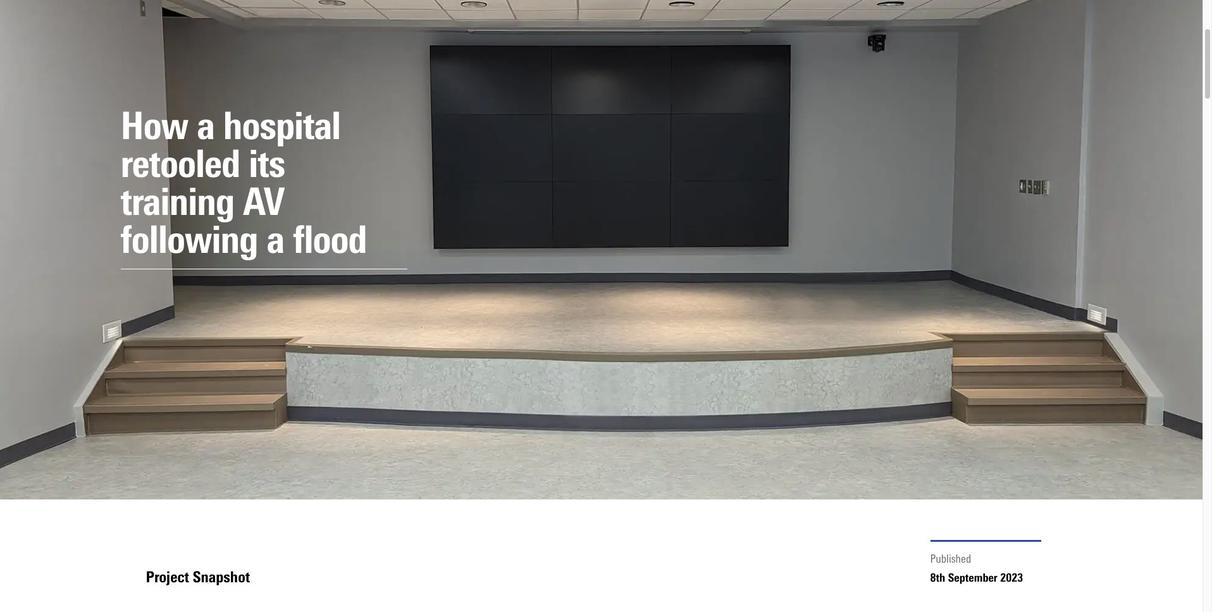 Task type: locate. For each thing, give the bounding box(es) containing it.
september
[[949, 571, 998, 585]]

project snapshot
[[146, 568, 250, 587]]

published
[[931, 552, 972, 566]]

8th
[[931, 571, 946, 585]]



Task type: vqa. For each thing, say whether or not it's contained in the screenshot.
Project
yes



Task type: describe. For each thing, give the bounding box(es) containing it.
published 8th september 2023
[[931, 552, 1024, 585]]

snapshot
[[193, 568, 250, 587]]

2023
[[1001, 571, 1024, 585]]

project
[[146, 568, 189, 587]]



